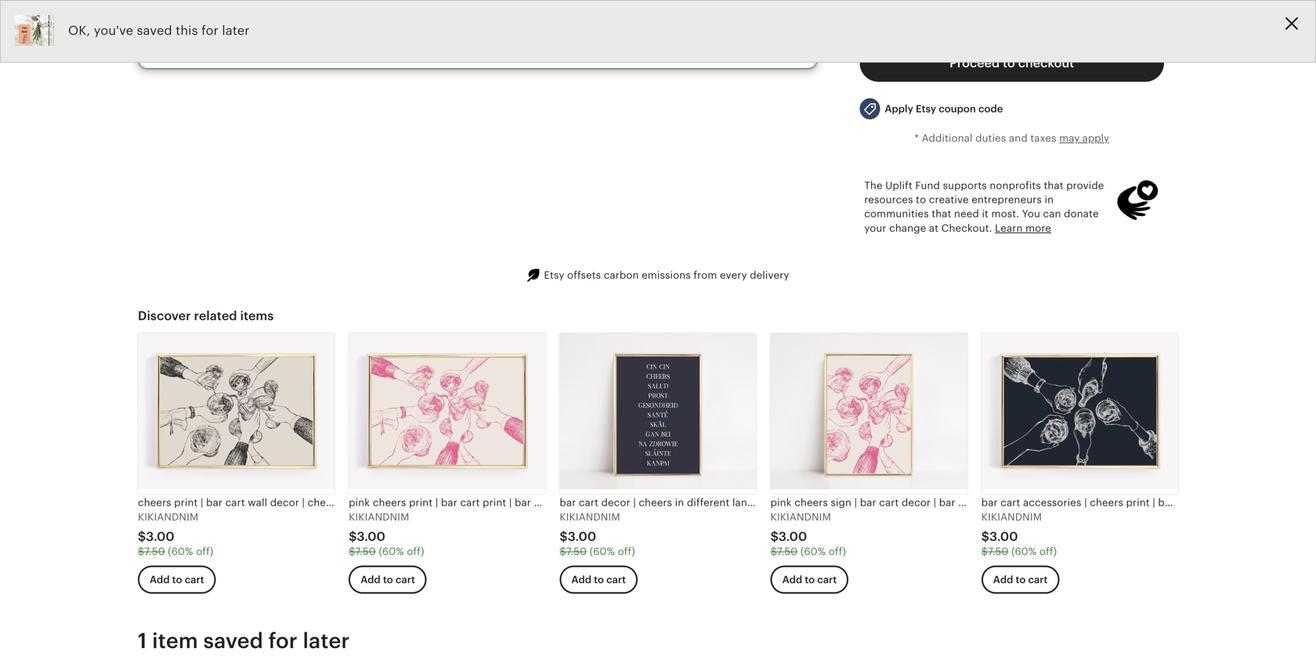 Task type: vqa. For each thing, say whether or not it's contained in the screenshot.
(60% corresponding to "Add To Cart" button associated with "pink cheers print | bar cart print | bar cart decor | preppy pink wall art | bar cart art | cheers sign | kikiandnim | printable wall art" image
yes



Task type: describe. For each thing, give the bounding box(es) containing it.
0 horizontal spatial for
[[202, 23, 219, 37]]

most.
[[992, 208, 1020, 220]]

7.50 for pink cheers sign | bar cart decor | bar cart print | preppy pink wall art | bar cart art | cheers print | kikiandnim | printable wall art image
[[777, 546, 798, 558]]

1 vertical spatial for
[[269, 629, 298, 654]]

proceed to checkout
[[950, 56, 1075, 70]]

kikiandnim for the cheers print | bar cart wall decor | cheers sign | cheers printable wall art | bar cart accessories | bar cart art | digital download image
[[138, 512, 199, 523]]

3.00 for "bar cart decor | cheers in different languages sign | bar cart art | bar cart prints | cheers sign | printable wall art | digital download" 'image' add to cart button
[[568, 530, 597, 544]]

supports
[[943, 180, 987, 192]]

learn more
[[995, 223, 1052, 234]]

bar cart decor | cheers in different languages sign | bar cart art | bar cart prints | cheers sign | printable wall art | digital download image
[[560, 334, 757, 490]]

1 horizontal spatial later
[[303, 629, 350, 654]]

at
[[929, 223, 939, 234]]

7.50 for the cheers print | bar cart wall decor | cheers sign | cheers printable wall art | bar cart accessories | bar cart art | digital download image
[[144, 546, 165, 558]]

0 horizontal spatial later
[[222, 23, 250, 37]]

related
[[194, 309, 237, 323]]

off) for bar cart accessories | cheers print | bar cart wall decor | cheers sign | cheers printable wall art | bar cart art | digital download image
[[1040, 546, 1057, 558]]

3.00 for add to cart button corresponding to pink cheers sign | bar cart decor | bar cart print | preppy pink wall art | bar cart art | cheers print | kikiandnim | printable wall art image
[[779, 530, 808, 544]]

3.00 for add to cart button related to pink cheers print | bar cart print | bar cart decor | preppy pink wall art | bar cart art | cheers sign | kikiandnim | printable wall art image
[[357, 530, 386, 544]]

bar cart accessories | cheers print | bar cart wall decor | cheers sign | cheers printable wall art | bar cart art | digital download image
[[982, 334, 1179, 490]]

kikiandnim $ 3.00 $ 7.50 (60% off) for the cheers print | bar cart wall decor | cheers sign | cheers printable wall art | bar cart accessories | bar cart art | digital download image's add to cart button
[[138, 512, 214, 558]]

learn
[[995, 223, 1023, 234]]

duties
[[976, 133, 1007, 144]]

add for add to cart button related to pink cheers print | bar cart print | bar cart decor | preppy pink wall art | bar cart art | cheers sign | kikiandnim | printable wall art image
[[361, 575, 381, 586]]

pink cheers print | bar cart print | bar cart decor | preppy pink wall art | bar cart art | cheers sign | kikiandnim | printable wall art image
[[349, 334, 546, 490]]

off) for pink cheers print | bar cart print | bar cart decor | preppy pink wall art | bar cart art | cheers sign | kikiandnim | printable wall art image
[[407, 546, 425, 558]]

fund
[[916, 180, 940, 192]]

add to cart button for bar cart accessories | cheers print | bar cart wall decor | cheers sign | cheers printable wall art | bar cart art | digital download image
[[982, 566, 1060, 595]]

apply
[[1083, 133, 1110, 144]]

cart for the cheers print | bar cart wall decor | cheers sign | cheers printable wall art | bar cart accessories | bar cart art | digital download image
[[185, 575, 204, 586]]

kikiandnim for "bar cart decor | cheers in different languages sign | bar cart art | bar cart prints | cheers sign | printable wall art | digital download" 'image'
[[560, 512, 621, 523]]

apply etsy coupon code button
[[848, 91, 1015, 127]]

checkout
[[1019, 56, 1075, 70]]

cart for pink cheers print | bar cart print | bar cart decor | preppy pink wall art | bar cart art | cheers sign | kikiandnim | printable wall art image
[[396, 575, 415, 586]]

saved for this
[[137, 23, 172, 37]]

(60% for add to cart button related to pink cheers print | bar cart print | bar cart decor | preppy pink wall art | bar cart art | cheers sign | kikiandnim | printable wall art image
[[379, 546, 404, 558]]

ok, you've saved this for later
[[68, 23, 250, 37]]

to for proceed to checkout button
[[1003, 56, 1016, 70]]

add for add to cart button corresponding to pink cheers sign | bar cart decor | bar cart print | preppy pink wall art | bar cart art | cheers print | kikiandnim | printable wall art image
[[783, 575, 803, 586]]

add for the cheers print | bar cart wall decor | cheers sign | cheers printable wall art | bar cart accessories | bar cart art | digital download image's add to cart button
[[150, 575, 170, 586]]

add to cart for pink cheers print | bar cart print | bar cart decor | preppy pink wall art | bar cart art | cheers sign | kikiandnim | printable wall art image
[[361, 575, 415, 586]]

resources
[[865, 194, 914, 206]]

add to cart button for pink cheers print | bar cart print | bar cart decor | preppy pink wall art | bar cart art | cheers sign | kikiandnim | printable wall art image
[[349, 566, 427, 595]]

saved for for
[[203, 629, 263, 654]]

kikiandnim for bar cart accessories | cheers print | bar cart wall decor | cheers sign | cheers printable wall art | bar cart art | digital download image
[[982, 512, 1042, 523]]

7.50 for pink cheers print | bar cart print | bar cart decor | preppy pink wall art | bar cart art | cheers sign | kikiandnim | printable wall art image
[[355, 546, 376, 558]]

etsy offsets carbon emissions from every delivery
[[544, 270, 790, 281]]

add for "bar cart decor | cheers in different languages sign | bar cart art | bar cart prints | cheers sign | printable wall art | digital download" 'image' add to cart button
[[572, 575, 592, 586]]

provide
[[1067, 180, 1105, 192]]

communities
[[865, 208, 929, 220]]

can
[[1044, 208, 1062, 220]]

your
[[865, 223, 887, 234]]

off) for the cheers print | bar cart wall decor | cheers sign | cheers printable wall art | bar cart accessories | bar cart art | digital download image
[[196, 546, 214, 558]]

to for add to cart button corresponding to bar cart accessories | cheers print | bar cart wall decor | cheers sign | cheers printable wall art | bar cart art | digital download image
[[1016, 575, 1026, 586]]

to for add to cart button corresponding to pink cheers sign | bar cart decor | bar cart print | preppy pink wall art | bar cart art | cheers print | kikiandnim | printable wall art image
[[805, 575, 815, 586]]

proceed to checkout button
[[860, 44, 1165, 82]]

pink cheers sign | bar cart decor | bar cart print | preppy pink wall art | bar cart art | cheers print | kikiandnim | printable wall art image
[[771, 334, 968, 490]]

add to cart for pink cheers sign | bar cart decor | bar cart print | preppy pink wall art | bar cart art | cheers print | kikiandnim | printable wall art image
[[783, 575, 837, 586]]

proceed
[[950, 56, 1000, 70]]

kikiandnim for pink cheers sign | bar cart decor | bar cart print | preppy pink wall art | bar cart art | cheers print | kikiandnim | printable wall art image
[[771, 512, 832, 523]]

items
[[240, 309, 274, 323]]

nonprofits
[[990, 180, 1041, 192]]

creative
[[929, 194, 969, 206]]

add to cart for bar cart accessories | cheers print | bar cart wall decor | cheers sign | cheers printable wall art | bar cart art | digital download image
[[994, 575, 1048, 586]]



Task type: locate. For each thing, give the bounding box(es) containing it.
1 vertical spatial that
[[932, 208, 952, 220]]

0 horizontal spatial etsy
[[544, 270, 565, 281]]

4 add from the left
[[783, 575, 803, 586]]

4 kikiandnim $ 3.00 $ 7.50 (60% off) from the left
[[771, 512, 846, 558]]

1 kikiandnim from the left
[[138, 512, 199, 523]]

cart
[[185, 575, 204, 586], [396, 575, 415, 586], [607, 575, 626, 586], [818, 575, 837, 586], [1029, 575, 1048, 586]]

off) for "bar cart decor | cheers in different languages sign | bar cart art | bar cart prints | cheers sign | printable wall art | digital download" 'image'
[[618, 546, 635, 558]]

in
[[1045, 194, 1054, 206]]

7.50
[[144, 546, 165, 558], [355, 546, 376, 558], [566, 546, 587, 558], [777, 546, 798, 558], [988, 546, 1009, 558]]

3 kikiandnim from the left
[[560, 512, 621, 523]]

5 3.00 from the left
[[990, 530, 1018, 544]]

7.50 for bar cart accessories | cheers print | bar cart wall decor | cheers sign | cheers printable wall art | bar cart art | digital download image
[[988, 546, 1009, 558]]

4 add to cart from the left
[[783, 575, 837, 586]]

1 horizontal spatial for
[[269, 629, 298, 654]]

cart for bar cart accessories | cheers print | bar cart wall decor | cheers sign | cheers printable wall art | bar cart art | digital download image
[[1029, 575, 1048, 586]]

cheers print | bar cart wall decor | cheers sign | cheers printable wall art | bar cart accessories | bar cart art | digital download image
[[138, 334, 335, 490]]

4 off) from the left
[[829, 546, 846, 558]]

4 (60% from the left
[[801, 546, 826, 558]]

kikiandnim $ 3.00 $ 7.50 (60% off) for add to cart button corresponding to bar cart accessories | cheers print | bar cart wall decor | cheers sign | cheers printable wall art | bar cart art | digital download image
[[982, 512, 1057, 558]]

2 3.00 from the left
[[357, 530, 386, 544]]

discover
[[138, 309, 191, 323]]

2 add from the left
[[361, 575, 381, 586]]

1 3.00 from the left
[[146, 530, 175, 544]]

0 vertical spatial for
[[202, 23, 219, 37]]

etsy
[[916, 103, 937, 115], [544, 270, 565, 281]]

add to cart
[[150, 575, 204, 586], [361, 575, 415, 586], [572, 575, 626, 586], [783, 575, 837, 586], [994, 575, 1048, 586]]

kikiandnim for pink cheers print | bar cart print | bar cart decor | preppy pink wall art | bar cart art | cheers sign | kikiandnim | printable wall art image
[[349, 512, 410, 523]]

*
[[915, 133, 919, 144]]

etsy inside dropdown button
[[916, 103, 937, 115]]

etsy right apply
[[916, 103, 937, 115]]

1 vertical spatial later
[[303, 629, 350, 654]]

more
[[1026, 223, 1052, 234]]

from
[[694, 270, 717, 281]]

that down creative
[[932, 208, 952, 220]]

code
[[979, 103, 1003, 115]]

to inside the uplift fund supports nonprofits that provide resources to creative entrepreneurs in communities that need it most. you can donate your change at checkout.
[[916, 194, 927, 206]]

every
[[720, 270, 747, 281]]

(60% for add to cart button corresponding to pink cheers sign | bar cart decor | bar cart print | preppy pink wall art | bar cart art | cheers print | kikiandnim | printable wall art image
[[801, 546, 826, 558]]

3 add from the left
[[572, 575, 592, 586]]

3 kikiandnim $ 3.00 $ 7.50 (60% off) from the left
[[560, 512, 635, 558]]

to
[[1003, 56, 1016, 70], [916, 194, 927, 206], [172, 575, 182, 586], [383, 575, 393, 586], [594, 575, 604, 586], [805, 575, 815, 586], [1016, 575, 1026, 586]]

may apply button
[[1060, 131, 1110, 146]]

5 add from the left
[[994, 575, 1014, 586]]

1 vertical spatial saved
[[203, 629, 263, 654]]

4 cart from the left
[[818, 575, 837, 586]]

0 horizontal spatial that
[[932, 208, 952, 220]]

uplift
[[886, 180, 913, 192]]

off) for pink cheers sign | bar cart decor | bar cart print | preppy pink wall art | bar cart art | cheers print | kikiandnim | printable wall art image
[[829, 546, 846, 558]]

1 (60% from the left
[[168, 546, 193, 558]]

cart for pink cheers sign | bar cart decor | bar cart print | preppy pink wall art | bar cart art | cheers print | kikiandnim | printable wall art image
[[818, 575, 837, 586]]

and
[[1009, 133, 1028, 144]]

add to cart button for pink cheers sign | bar cart decor | bar cart print | preppy pink wall art | bar cart art | cheers print | kikiandnim | printable wall art image
[[771, 566, 849, 595]]

1 kikiandnim $ 3.00 $ 7.50 (60% off) from the left
[[138, 512, 214, 558]]

saved right the item in the bottom left of the page
[[203, 629, 263, 654]]

donate
[[1064, 208, 1099, 220]]

3 add to cart button from the left
[[560, 566, 638, 595]]

5 cart from the left
[[1029, 575, 1048, 586]]

add to cart for the cheers print | bar cart wall decor | cheers sign | cheers printable wall art | bar cart accessories | bar cart art | digital download image
[[150, 575, 204, 586]]

coupon
[[939, 103, 976, 115]]

you've
[[94, 23, 133, 37]]

3 3.00 from the left
[[568, 530, 597, 544]]

1 off) from the left
[[196, 546, 214, 558]]

2 add to cart button from the left
[[349, 566, 427, 595]]

3.00
[[146, 530, 175, 544], [357, 530, 386, 544], [568, 530, 597, 544], [779, 530, 808, 544], [990, 530, 1018, 544]]

3.00 for add to cart button corresponding to bar cart accessories | cheers print | bar cart wall decor | cheers sign | cheers printable wall art | bar cart art | digital download image
[[990, 530, 1018, 544]]

uplift fund image
[[1116, 179, 1160, 222]]

additional
[[922, 133, 973, 144]]

apply
[[885, 103, 914, 115]]

for
[[202, 23, 219, 37], [269, 629, 298, 654]]

you
[[1023, 208, 1041, 220]]

emissions
[[642, 270, 691, 281]]

saved left "this"
[[137, 23, 172, 37]]

1 add to cart button from the left
[[138, 566, 216, 595]]

delivery
[[750, 270, 790, 281]]

add to cart for "bar cart decor | cheers in different languages sign | bar cart art | bar cart prints | cheers sign | printable wall art | digital download" 'image'
[[572, 575, 626, 586]]

entrepreneurs
[[972, 194, 1042, 206]]

4 7.50 from the left
[[777, 546, 798, 558]]

0 horizontal spatial saved
[[137, 23, 172, 37]]

to for the cheers print | bar cart wall decor | cheers sign | cheers printable wall art | bar cart accessories | bar cart art | digital download image's add to cart button
[[172, 575, 182, 586]]

kikiandnim $ 3.00 $ 7.50 (60% off) for add to cart button corresponding to pink cheers sign | bar cart decor | bar cart print | preppy pink wall art | bar cart art | cheers print | kikiandnim | printable wall art image
[[771, 512, 846, 558]]

1 vertical spatial etsy
[[544, 270, 565, 281]]

off)
[[196, 546, 214, 558], [407, 546, 425, 558], [618, 546, 635, 558], [829, 546, 846, 558], [1040, 546, 1057, 558]]

add to cart button for the cheers print | bar cart wall decor | cheers sign | cheers printable wall art | bar cart accessories | bar cart art | digital download image
[[138, 566, 216, 595]]

add to cart button
[[138, 566, 216, 595], [349, 566, 427, 595], [560, 566, 638, 595], [771, 566, 849, 595], [982, 566, 1060, 595]]

4 add to cart button from the left
[[771, 566, 849, 595]]

2 kikiandnim from the left
[[349, 512, 410, 523]]

3 add to cart from the left
[[572, 575, 626, 586]]

5 kikiandnim from the left
[[982, 512, 1042, 523]]

4 kikiandnim from the left
[[771, 512, 832, 523]]

kikiandnim $ 3.00 $ 7.50 (60% off) for "bar cart decor | cheers in different languages sign | bar cart art | bar cart prints | cheers sign | printable wall art | digital download" 'image' add to cart button
[[560, 512, 635, 558]]

listing image image
[[15, 15, 54, 46]]

the
[[865, 180, 883, 192]]

1 add to cart from the left
[[150, 575, 204, 586]]

2 cart from the left
[[396, 575, 415, 586]]

2 add to cart from the left
[[361, 575, 415, 586]]

5 (60% from the left
[[1012, 546, 1037, 558]]

that
[[1044, 180, 1064, 192], [932, 208, 952, 220]]

1 horizontal spatial etsy
[[916, 103, 937, 115]]

$
[[138, 530, 146, 544], [349, 530, 357, 544], [560, 530, 568, 544], [771, 530, 779, 544], [982, 530, 990, 544], [138, 546, 144, 558], [349, 546, 355, 558], [560, 546, 566, 558], [771, 546, 777, 558], [982, 546, 988, 558]]

3 cart from the left
[[607, 575, 626, 586]]

3 7.50 from the left
[[566, 546, 587, 558]]

carbon
[[604, 270, 639, 281]]

kikiandnim
[[138, 512, 199, 523], [349, 512, 410, 523], [560, 512, 621, 523], [771, 512, 832, 523], [982, 512, 1042, 523]]

2 7.50 from the left
[[355, 546, 376, 558]]

checkout.
[[942, 223, 993, 234]]

2 kikiandnim $ 3.00 $ 7.50 (60% off) from the left
[[349, 512, 425, 558]]

to for add to cart button related to pink cheers print | bar cart print | bar cart decor | preppy pink wall art | bar cart art | cheers sign | kikiandnim | printable wall art image
[[383, 575, 393, 586]]

item
[[152, 629, 198, 654]]

add for add to cart button corresponding to bar cart accessories | cheers print | bar cart wall decor | cheers sign | cheers printable wall art | bar cart art | digital download image
[[994, 575, 1014, 586]]

1 item saved for later
[[138, 629, 350, 654]]

learn more button
[[995, 221, 1052, 236]]

1 horizontal spatial saved
[[203, 629, 263, 654]]

add
[[150, 575, 170, 586], [361, 575, 381, 586], [572, 575, 592, 586], [783, 575, 803, 586], [994, 575, 1014, 586]]

it
[[982, 208, 989, 220]]

2 (60% from the left
[[379, 546, 404, 558]]

kikiandnim $ 3.00 $ 7.50 (60% off)
[[138, 512, 214, 558], [349, 512, 425, 558], [560, 512, 635, 558], [771, 512, 846, 558], [982, 512, 1057, 558]]

5 7.50 from the left
[[988, 546, 1009, 558]]

5 off) from the left
[[1040, 546, 1057, 558]]

taxes
[[1031, 133, 1057, 144]]

this
[[176, 23, 198, 37]]

need
[[955, 208, 980, 220]]

0 vertical spatial that
[[1044, 180, 1064, 192]]

kikiandnim $ 3.00 $ 7.50 (60% off) for add to cart button related to pink cheers print | bar cart print | bar cart decor | preppy pink wall art | bar cart art | cheers sign | kikiandnim | printable wall art image
[[349, 512, 425, 558]]

3 (60% from the left
[[590, 546, 615, 558]]

add to cart button for "bar cart decor | cheers in different languages sign | bar cart art | bar cart prints | cheers sign | printable wall art | digital download" 'image'
[[560, 566, 638, 595]]

7.50 for "bar cart decor | cheers in different languages sign | bar cart art | bar cart prints | cheers sign | printable wall art | digital download" 'image'
[[566, 546, 587, 558]]

4 3.00 from the left
[[779, 530, 808, 544]]

(60%
[[168, 546, 193, 558], [379, 546, 404, 558], [590, 546, 615, 558], [801, 546, 826, 558], [1012, 546, 1037, 558]]

5 add to cart from the left
[[994, 575, 1048, 586]]

* additional duties and taxes may apply
[[915, 133, 1110, 144]]

1 7.50 from the left
[[144, 546, 165, 558]]

1 add from the left
[[150, 575, 170, 586]]

apply etsy coupon code
[[885, 103, 1003, 115]]

5 kikiandnim $ 3.00 $ 7.50 (60% off) from the left
[[982, 512, 1057, 558]]

3.00 for the cheers print | bar cart wall decor | cheers sign | cheers printable wall art | bar cart accessories | bar cart art | digital download image's add to cart button
[[146, 530, 175, 544]]

to for "bar cart decor | cheers in different languages sign | bar cart art | bar cart prints | cheers sign | printable wall art | digital download" 'image' add to cart button
[[594, 575, 604, 586]]

later
[[222, 23, 250, 37], [303, 629, 350, 654]]

0 vertical spatial etsy
[[916, 103, 937, 115]]

1
[[138, 629, 147, 654]]

(60% for "bar cart decor | cheers in different languages sign | bar cart art | bar cart prints | cheers sign | printable wall art | digital download" 'image' add to cart button
[[590, 546, 615, 558]]

offsets
[[567, 270, 601, 281]]

0 vertical spatial saved
[[137, 23, 172, 37]]

2 off) from the left
[[407, 546, 425, 558]]

ok,
[[68, 23, 90, 37]]

(60% for add to cart button corresponding to bar cart accessories | cheers print | bar cart wall decor | cheers sign | cheers printable wall art | bar cart art | digital download image
[[1012, 546, 1037, 558]]

1 horizontal spatial that
[[1044, 180, 1064, 192]]

0 vertical spatial later
[[222, 23, 250, 37]]

saved
[[137, 23, 172, 37], [203, 629, 263, 654]]

(60% for the cheers print | bar cart wall decor | cheers sign | cheers printable wall art | bar cart accessories | bar cart art | digital download image's add to cart button
[[168, 546, 193, 558]]

that up in
[[1044, 180, 1064, 192]]

discover related items
[[138, 309, 274, 323]]

1 cart from the left
[[185, 575, 204, 586]]

change
[[890, 223, 927, 234]]

may
[[1060, 133, 1080, 144]]

etsy left offsets on the left top of the page
[[544, 270, 565, 281]]

the uplift fund supports nonprofits that provide resources to creative entrepreneurs in communities that need it most. you can donate your change at checkout.
[[865, 180, 1105, 234]]

5 add to cart button from the left
[[982, 566, 1060, 595]]

cart for "bar cart decor | cheers in different languages sign | bar cart art | bar cart prints | cheers sign | printable wall art | digital download" 'image'
[[607, 575, 626, 586]]

3 off) from the left
[[618, 546, 635, 558]]



